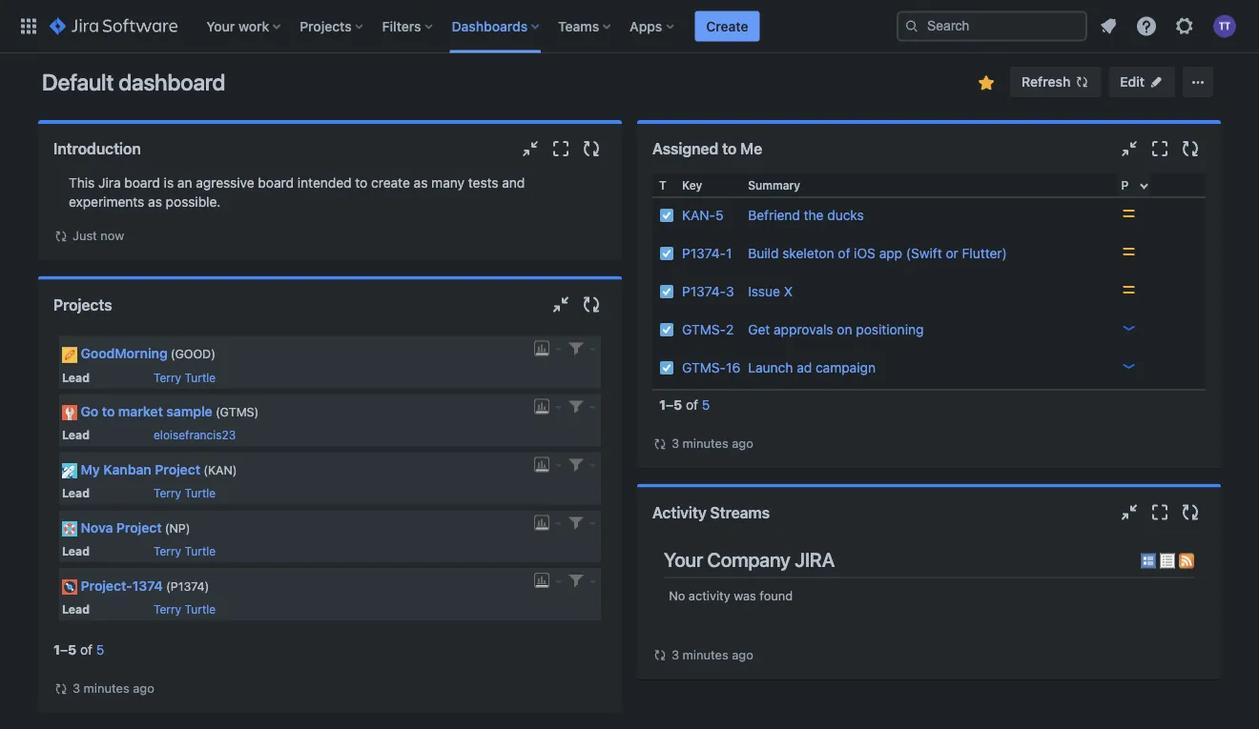 Task type: locate. For each thing, give the bounding box(es) containing it.
4 lead from the top
[[62, 546, 90, 559]]

1 terry turtle link from the top
[[154, 371, 216, 385]]

assigned to me region
[[653, 174, 1206, 454]]

terry turtle link down my kanban project (kan)
[[154, 488, 216, 501]]

0 vertical spatial gtms-
[[682, 322, 726, 338]]

1 – 5 of 5 inside assigned to me region
[[659, 398, 710, 414]]

3 task image from the top
[[659, 323, 674, 338]]

2 vertical spatial minutes
[[84, 682, 129, 697]]

terry down (np)
[[154, 546, 181, 559]]

0 horizontal spatial –
[[60, 643, 68, 659]]

1 vertical spatial of
[[686, 398, 698, 414]]

experiments
[[69, 195, 144, 210]]

your inside 'your work' dropdown button
[[206, 18, 235, 34]]

1 vertical spatial gtms-
[[682, 361, 726, 376]]

2 p1374- from the top
[[682, 284, 726, 300]]

minutes
[[683, 437, 729, 451], [683, 648, 729, 663], [84, 682, 129, 697]]

me
[[740, 140, 762, 158]]

3 turtle from the top
[[185, 546, 216, 559]]

terry turtle
[[154, 371, 216, 385], [154, 488, 216, 501], [154, 546, 216, 559], [154, 604, 216, 617]]

1 task image from the top
[[659, 285, 674, 300]]

terry turtle link down (p1374)
[[154, 604, 216, 617]]

(gtms)
[[216, 406, 259, 420]]

0 vertical spatial project
[[155, 463, 200, 478]]

banner
[[0, 0, 1259, 53]]

1 – 5 of 5
[[659, 398, 710, 414], [53, 643, 104, 659]]

intended
[[297, 176, 352, 191]]

lead down nova
[[62, 546, 90, 559]]

terry turtle down (p1374)
[[154, 604, 216, 617]]

ducks
[[827, 208, 864, 224]]

medium image for issue x
[[1121, 283, 1137, 298]]

gtms- down p1374-3 link
[[682, 322, 726, 338]]

0 vertical spatial 1 – 5 of 5
[[659, 398, 710, 414]]

medium image down p
[[1121, 207, 1137, 222]]

2 terry turtle link from the top
[[154, 488, 216, 501]]

2 task image from the top
[[659, 247, 674, 262]]

refresh image
[[1075, 75, 1090, 90]]

to for assigned to me
[[722, 140, 737, 158]]

1 – 5 of 5 for assigned to me
[[659, 398, 710, 414]]

2 horizontal spatial 1
[[726, 246, 732, 262]]

1 vertical spatial p1374-
[[682, 284, 726, 300]]

0 vertical spatial to
[[722, 140, 737, 158]]

1 vertical spatial minutes
[[683, 648, 729, 663]]

minimize projects image
[[550, 294, 572, 317]]

terry for (good)
[[154, 371, 181, 385]]

2 turtle from the top
[[185, 488, 216, 501]]

goodmorning (good)
[[81, 346, 216, 362]]

1 p1374- from the top
[[682, 246, 726, 262]]

to left create
[[355, 176, 368, 191]]

medium image for befriend the ducks
[[1121, 207, 1137, 222]]

of left ios
[[838, 246, 850, 262]]

nova project (np)
[[81, 521, 190, 536]]

an arrow curved in a circular way on the button that refreshes the dashboard image
[[653, 437, 668, 452], [653, 649, 668, 664], [53, 682, 69, 698]]

1 horizontal spatial 5 link
[[702, 398, 710, 414]]

an arrow curved in a circular way on the button that refreshes the dashboard image inside activity streams region
[[653, 649, 668, 664]]

task image
[[659, 285, 674, 300], [659, 361, 674, 376]]

create button
[[695, 11, 760, 42]]

gtms- for 16
[[682, 361, 726, 376]]

kan-
[[682, 208, 716, 224]]

1 horizontal spatial as
[[414, 176, 428, 191]]

1 vertical spatial 3 minutes ago
[[672, 648, 753, 663]]

project-1374 link
[[81, 579, 163, 595]]

2 vertical spatial an arrow curved in a circular way on the button that refreshes the dashboard image
[[53, 682, 69, 698]]

1 terry from the top
[[154, 371, 181, 385]]

apps button
[[624, 11, 681, 42]]

0 horizontal spatial as
[[148, 195, 162, 210]]

agressive
[[196, 176, 254, 191]]

your left work
[[206, 18, 235, 34]]

of down gtms-16 link
[[686, 398, 698, 414]]

– for assigned to me
[[666, 398, 674, 414]]

activity streams region
[[653, 538, 1206, 665]]

terry down goodmorning (good)
[[154, 371, 181, 385]]

0 horizontal spatial projects
[[53, 296, 112, 314]]

minutes for assigned
[[683, 437, 729, 451]]

board left is
[[124, 176, 160, 191]]

gtms-16 link
[[682, 361, 741, 376]]

terry for project
[[154, 546, 181, 559]]

your inside activity streams region
[[664, 549, 703, 572]]

–
[[666, 398, 674, 414], [60, 643, 68, 659]]

minutes inside activity streams region
[[683, 648, 729, 663]]

0 horizontal spatial 5 link
[[96, 643, 104, 659]]

lead down my
[[62, 488, 90, 501]]

project
[[155, 463, 200, 478], [116, 521, 162, 536]]

0 horizontal spatial board
[[124, 176, 160, 191]]

now
[[100, 229, 124, 243]]

0 vertical spatial minutes
[[683, 437, 729, 451]]

Search field
[[897, 11, 1088, 42]]

p1374- down 'kan-5'
[[682, 246, 726, 262]]

1 inside 'projects' region
[[53, 643, 60, 659]]

as left possible.
[[148, 195, 162, 210]]

5 link
[[702, 398, 710, 414], [96, 643, 104, 659]]

ago
[[732, 437, 753, 451], [732, 648, 753, 663], [133, 682, 154, 697]]

2 vertical spatial to
[[102, 404, 115, 420]]

lead down project-
[[62, 604, 90, 617]]

1 horizontal spatial 1 – 5 of 5
[[659, 398, 710, 414]]

1 for projects
[[53, 643, 60, 659]]

1 vertical spatial your
[[664, 549, 703, 572]]

your work
[[206, 18, 269, 34]]

star default dashboard image
[[975, 72, 998, 95]]

1 vertical spatial –
[[60, 643, 68, 659]]

company
[[707, 549, 791, 572]]

1 horizontal spatial 1
[[659, 398, 666, 414]]

terry turtle for my kanban project
[[154, 488, 216, 501]]

1 – 5 of 5 inside 'projects' region
[[53, 643, 104, 659]]

5 link down project-
[[96, 643, 104, 659]]

eloisefrancis23 link
[[154, 430, 236, 443]]

0 vertical spatial an arrow curved in a circular way on the button that refreshes the dashboard image
[[653, 437, 668, 452]]

task image left gtms-2
[[659, 323, 674, 338]]

terry turtle down (np)
[[154, 546, 216, 559]]

turtle
[[185, 371, 216, 385], [185, 488, 216, 501], [185, 546, 216, 559], [185, 604, 216, 617]]

0 vertical spatial 3 minutes ago
[[672, 437, 753, 451]]

1 gtms- from the top
[[682, 322, 726, 338]]

p1374-3
[[682, 284, 734, 300]]

0 vertical spatial of
[[838, 246, 850, 262]]

dashboard
[[118, 69, 225, 96]]

terry turtle down (good)
[[154, 371, 216, 385]]

projects
[[300, 18, 352, 34], [53, 296, 112, 314]]

1 – 5 of 5 down project-
[[53, 643, 104, 659]]

2 vertical spatial of
[[80, 643, 93, 659]]

1 horizontal spatial board
[[258, 176, 294, 191]]

build skeleton of ios app (swift or flutter)
[[748, 246, 1007, 262]]

default dashboard
[[42, 69, 225, 96]]

ago inside assigned to me region
[[732, 437, 753, 451]]

task image left gtms-16 link
[[659, 361, 674, 376]]

5 lead from the top
[[62, 604, 90, 617]]

(swift
[[906, 246, 942, 262]]

nova project link
[[81, 521, 162, 536]]

appswitcher icon image
[[17, 15, 40, 38]]

task image left p1374-3 link
[[659, 285, 674, 300]]

ago inside activity streams region
[[732, 648, 753, 663]]

to inside 'projects' region
[[102, 404, 115, 420]]

projects right work
[[300, 18, 352, 34]]

befriend
[[748, 208, 800, 224]]

terry turtle down my kanban project (kan)
[[154, 488, 216, 501]]

0 vertical spatial task image
[[659, 285, 674, 300]]

1
[[726, 246, 732, 262], [659, 398, 666, 414], [53, 643, 60, 659]]

was
[[734, 590, 756, 604]]

task image for p1374-3
[[659, 285, 674, 300]]

1 horizontal spatial to
[[355, 176, 368, 191]]

1 vertical spatial 1 – 5 of 5
[[53, 643, 104, 659]]

more dashboard actions image
[[1187, 71, 1210, 94]]

board
[[124, 176, 160, 191], [258, 176, 294, 191]]

0 horizontal spatial of
[[80, 643, 93, 659]]

1 vertical spatial 5 link
[[96, 643, 104, 659]]

of inside 'projects' region
[[80, 643, 93, 659]]

1 – 5 of 5 down gtms-16 link
[[659, 398, 710, 414]]

1 vertical spatial 1
[[659, 398, 666, 414]]

3 minutes ago for assigned
[[672, 437, 753, 451]]

medium image down medium image
[[1121, 283, 1137, 298]]

0 vertical spatial as
[[414, 176, 428, 191]]

this jira board is an agressive board intended to create as many tests and experiments as possible.
[[69, 176, 525, 210]]

3 terry from the top
[[154, 546, 181, 559]]

1 horizontal spatial projects
[[300, 18, 352, 34]]

– inside 'projects' region
[[60, 643, 68, 659]]

2 horizontal spatial to
[[722, 140, 737, 158]]

task image
[[659, 208, 674, 224], [659, 247, 674, 262], [659, 323, 674, 338]]

found
[[760, 590, 793, 604]]

0 vertical spatial task image
[[659, 208, 674, 224]]

– for projects
[[60, 643, 68, 659]]

lead for my kanban project
[[62, 488, 90, 501]]

3 terry turtle link from the top
[[154, 546, 216, 559]]

to left me
[[722, 140, 737, 158]]

issue x link
[[748, 284, 793, 300]]

1 board from the left
[[124, 176, 160, 191]]

to right go
[[102, 404, 115, 420]]

1 turtle from the top
[[185, 371, 216, 385]]

of down project-
[[80, 643, 93, 659]]

4 terry turtle link from the top
[[154, 604, 216, 617]]

your company jira
[[664, 549, 835, 572]]

projects up the 'goodmorning'
[[53, 296, 112, 314]]

on
[[837, 322, 852, 338]]

2 medium image from the top
[[1121, 283, 1137, 298]]

minimize introduction image
[[519, 138, 542, 161]]

terry turtle link for goodmorning
[[154, 371, 216, 385]]

0 vertical spatial projects
[[300, 18, 352, 34]]

just
[[73, 229, 97, 243]]

an arrow curved in a circular way on the button that refreshes the dashboard image
[[53, 229, 69, 244]]

turtle down (np)
[[185, 546, 216, 559]]

maximize introduction image
[[550, 138, 572, 161]]

3 minutes ago inside assigned to me region
[[672, 437, 753, 451]]

– inside assigned to me region
[[666, 398, 674, 414]]

of for projects
[[80, 643, 93, 659]]

terry turtle link down (good)
[[154, 371, 216, 385]]

3 minutes ago inside activity streams region
[[672, 648, 753, 663]]

nova
[[81, 521, 113, 536]]

3 lead from the top
[[62, 488, 90, 501]]

issue x
[[748, 284, 793, 300]]

1 vertical spatial an arrow curved in a circular way on the button that refreshes the dashboard image
[[653, 649, 668, 664]]

as
[[414, 176, 428, 191], [148, 195, 162, 210]]

minutes inside assigned to me region
[[683, 437, 729, 451]]

turtle down (kan)
[[185, 488, 216, 501]]

1 vertical spatial task image
[[659, 247, 674, 262]]

turtle down (good)
[[185, 371, 216, 385]]

gtms- for 2
[[682, 322, 726, 338]]

5 link for assigned to me
[[702, 398, 710, 414]]

1 vertical spatial ago
[[732, 648, 753, 663]]

(p1374)
[[166, 580, 209, 594]]

2 terry from the top
[[154, 488, 181, 501]]

0 vertical spatial –
[[666, 398, 674, 414]]

2 vertical spatial 1
[[53, 643, 60, 659]]

ago for streams
[[732, 648, 753, 663]]

5
[[716, 208, 724, 224], [674, 398, 682, 414], [702, 398, 710, 414], [68, 643, 76, 659], [96, 643, 104, 659]]

terry
[[154, 371, 181, 385], [154, 488, 181, 501], [154, 546, 181, 559], [154, 604, 181, 617]]

1 terry turtle from the top
[[154, 371, 216, 385]]

your up no
[[664, 549, 703, 572]]

3 for assigned to me
[[672, 437, 679, 451]]

1 vertical spatial as
[[148, 195, 162, 210]]

4 terry turtle from the top
[[154, 604, 216, 617]]

3 inside 'projects' region
[[73, 682, 80, 697]]

turtle down (p1374)
[[185, 604, 216, 617]]

terry turtle link down (np)
[[154, 546, 216, 559]]

3 for projects
[[73, 682, 80, 697]]

terry turtle for goodmorning
[[154, 371, 216, 385]]

gtms- down gtms-2
[[682, 361, 726, 376]]

0 vertical spatial your
[[206, 18, 235, 34]]

0 vertical spatial p1374-
[[682, 246, 726, 262]]

0 horizontal spatial to
[[102, 404, 115, 420]]

0 horizontal spatial 1
[[53, 643, 60, 659]]

2 gtms- from the top
[[682, 361, 726, 376]]

project left (np)
[[116, 521, 162, 536]]

1374
[[132, 579, 163, 595]]

3 minutes ago inside 'projects' region
[[73, 682, 154, 697]]

3 terry turtle from the top
[[154, 546, 216, 559]]

help image
[[1135, 15, 1158, 38]]

dashboards button
[[446, 11, 547, 42]]

1 vertical spatial task image
[[659, 361, 674, 376]]

0 horizontal spatial 1 – 5 of 5
[[53, 643, 104, 659]]

terry down (p1374)
[[154, 604, 181, 617]]

1 horizontal spatial your
[[664, 549, 703, 572]]

lead up go
[[62, 371, 90, 385]]

4 terry from the top
[[154, 604, 181, 617]]

0 horizontal spatial your
[[206, 18, 235, 34]]

flutter)
[[962, 246, 1007, 262]]

0 vertical spatial ago
[[732, 437, 753, 451]]

2 terry turtle from the top
[[154, 488, 216, 501]]

your for your company jira
[[664, 549, 703, 572]]

medium image
[[1121, 207, 1137, 222], [1121, 283, 1137, 298]]

app
[[879, 246, 903, 262]]

2 vertical spatial task image
[[659, 323, 674, 338]]

lead for nova project
[[62, 546, 90, 559]]

0 vertical spatial 5 link
[[702, 398, 710, 414]]

maximize activity streams image
[[1149, 502, 1172, 525]]

jira software image
[[50, 15, 178, 38], [50, 15, 178, 38]]

3 inside activity streams region
[[672, 648, 679, 663]]

refresh
[[1022, 74, 1071, 90]]

2 task image from the top
[[659, 361, 674, 376]]

to
[[722, 140, 737, 158], [355, 176, 368, 191], [102, 404, 115, 420]]

as left many
[[414, 176, 428, 191]]

project down eloisefrancis23
[[155, 463, 200, 478]]

2 lead from the top
[[62, 430, 90, 443]]

task image left p1374-1
[[659, 247, 674, 262]]

16
[[726, 361, 741, 376]]

task image down t
[[659, 208, 674, 224]]

0 vertical spatial medium image
[[1121, 207, 1137, 222]]

terry down my kanban project (kan)
[[154, 488, 181, 501]]

gtms-2
[[682, 322, 734, 338]]

lead down go
[[62, 430, 90, 443]]

1 horizontal spatial –
[[666, 398, 674, 414]]

activity streams
[[653, 504, 770, 522]]

gtms-
[[682, 322, 726, 338], [682, 361, 726, 376]]

edit icon image
[[1149, 75, 1164, 90]]

1 task image from the top
[[659, 208, 674, 224]]

go to market sample link
[[81, 404, 213, 420]]

p
[[1121, 179, 1129, 192]]

2 vertical spatial 3 minutes ago
[[73, 682, 154, 697]]

lead
[[62, 371, 90, 385], [62, 430, 90, 443], [62, 488, 90, 501], [62, 546, 90, 559], [62, 604, 90, 617]]

1 vertical spatial to
[[355, 176, 368, 191]]

1 horizontal spatial of
[[686, 398, 698, 414]]

board left intended
[[258, 176, 294, 191]]

1 medium image from the top
[[1121, 207, 1137, 222]]

default
[[42, 69, 114, 96]]

p1374- down p1374-1
[[682, 284, 726, 300]]

1 vertical spatial medium image
[[1121, 283, 1137, 298]]

introduction region
[[53, 174, 607, 246]]

5 link down gtms-16 link
[[702, 398, 710, 414]]

to inside this jira board is an agressive board intended to create as many tests and experiments as possible.
[[355, 176, 368, 191]]

2 vertical spatial ago
[[133, 682, 154, 697]]

2
[[726, 322, 734, 338]]

low image
[[1121, 359, 1137, 374]]

4 turtle from the top
[[185, 604, 216, 617]]

1 lead from the top
[[62, 371, 90, 385]]



Task type: describe. For each thing, give the bounding box(es) containing it.
1 for assigned to me
[[659, 398, 666, 414]]

lead for go to market sample
[[62, 430, 90, 443]]

project-1374 (p1374)
[[81, 579, 209, 595]]

projects inside popup button
[[300, 18, 352, 34]]

possible.
[[166, 195, 221, 210]]

kan-5 link
[[682, 208, 724, 224]]

your work button
[[201, 11, 288, 42]]

ago inside 'projects' region
[[133, 682, 154, 697]]

an
[[177, 176, 192, 191]]

p1374-3 link
[[682, 284, 734, 300]]

kan-5
[[682, 208, 724, 224]]

teams button
[[553, 11, 618, 42]]

an arrow curved in a circular way on the button that refreshes the dashboard image inside 'projects' region
[[53, 682, 69, 698]]

1 – 5 of 5 for projects
[[53, 643, 104, 659]]

is
[[164, 176, 174, 191]]

eloisefrancis23
[[154, 430, 236, 443]]

of for assigned to me
[[686, 398, 698, 414]]

refresh activity streams image
[[1179, 502, 1202, 525]]

my kanban project link
[[81, 463, 200, 478]]

turtle for project-1374
[[185, 604, 216, 617]]

(good)
[[171, 348, 216, 362]]

lead for project-1374
[[62, 604, 90, 617]]

ago for to
[[732, 437, 753, 451]]

positioning
[[856, 322, 924, 338]]

create
[[706, 18, 748, 34]]

(kan)
[[203, 464, 237, 478]]

activity
[[653, 504, 707, 522]]

task image for kan-5
[[659, 208, 674, 224]]

no
[[669, 590, 685, 604]]

terry turtle link for nova project
[[154, 546, 216, 559]]

go to market sample (gtms)
[[81, 404, 259, 420]]

ios
[[854, 246, 876, 262]]

1 vertical spatial project
[[116, 521, 162, 536]]

the
[[804, 208, 824, 224]]

p1374-1 link
[[682, 246, 732, 262]]

key
[[682, 179, 702, 192]]

projects region
[[53, 330, 607, 699]]

turtle for my kanban project
[[185, 488, 216, 501]]

turtle for goodmorning
[[185, 371, 216, 385]]

1 vertical spatial projects
[[53, 296, 112, 314]]

befriend the ducks link
[[748, 208, 864, 224]]

goodmorning link
[[81, 346, 168, 362]]

no activity was found
[[669, 590, 793, 604]]

activity
[[689, 590, 730, 604]]

get approvals on positioning
[[748, 322, 924, 338]]

edit link
[[1109, 67, 1175, 98]]

project-
[[81, 579, 132, 595]]

tests
[[468, 176, 499, 191]]

turtle for nova project
[[185, 546, 216, 559]]

my
[[81, 463, 100, 478]]

refresh assigned to me image
[[1179, 138, 1202, 161]]

3 for activity streams
[[672, 648, 679, 663]]

x
[[784, 284, 793, 300]]

terry turtle link for project-1374
[[154, 604, 216, 617]]

campaign
[[816, 361, 876, 376]]

p1374- for 1
[[682, 246, 726, 262]]

market
[[118, 404, 163, 420]]

build
[[748, 246, 779, 262]]

p1374-1
[[682, 246, 732, 262]]

task image for gtms-16
[[659, 361, 674, 376]]

this
[[69, 176, 95, 191]]

minutes for activity
[[683, 648, 729, 663]]

p1374- for 3
[[682, 284, 726, 300]]

terry turtle link for my kanban project
[[154, 488, 216, 501]]

minimize activity streams image
[[1118, 502, 1141, 525]]

jira
[[98, 176, 121, 191]]

filters
[[382, 18, 421, 34]]

banner containing your work
[[0, 0, 1259, 53]]

terry turtle for project-1374
[[154, 604, 216, 617]]

jira
[[795, 549, 835, 572]]

launch ad campaign link
[[748, 361, 876, 376]]

search image
[[904, 19, 920, 34]]

lead for goodmorning
[[62, 371, 90, 385]]

maximize assigned to me image
[[1149, 138, 1172, 161]]

or
[[946, 246, 959, 262]]

refresh projects image
[[580, 294, 603, 317]]

create
[[371, 176, 410, 191]]

terry for kanban
[[154, 488, 181, 501]]

terry turtle for nova project
[[154, 546, 216, 559]]

and
[[502, 176, 525, 191]]

low image
[[1121, 321, 1137, 336]]

gtms-16 launch ad campaign
[[682, 361, 876, 376]]

settings image
[[1173, 15, 1196, 38]]

task image for p1374-1
[[659, 247, 674, 262]]

edit
[[1120, 74, 1145, 90]]

go
[[81, 404, 98, 420]]

to for go to market sample (gtms)
[[102, 404, 115, 420]]

0 vertical spatial 1
[[726, 246, 732, 262]]

summary
[[748, 179, 801, 192]]

assigned
[[653, 140, 719, 158]]

goodmorning
[[81, 346, 168, 362]]

my kanban project (kan)
[[81, 463, 237, 478]]

build skeleton of ios app (swift or flutter) link
[[748, 246, 1007, 262]]

an arrow curved in a circular way on the button that refreshes the dashboard image for activity
[[653, 649, 668, 664]]

just now
[[73, 229, 124, 243]]

work
[[238, 18, 269, 34]]

2 board from the left
[[258, 176, 294, 191]]

kanban
[[103, 463, 151, 478]]

ad
[[797, 361, 812, 376]]

gtms-2 link
[[682, 322, 734, 338]]

befriend the ducks
[[748, 208, 864, 224]]

filters button
[[376, 11, 440, 42]]

assigned to me
[[653, 140, 762, 158]]

2 horizontal spatial of
[[838, 246, 850, 262]]

5 link for projects
[[96, 643, 104, 659]]

terry for 1374
[[154, 604, 181, 617]]

many
[[431, 176, 465, 191]]

streams
[[710, 504, 770, 522]]

minimize assigned to me image
[[1118, 138, 1141, 161]]

get
[[748, 322, 770, 338]]

task image for gtms-2
[[659, 323, 674, 338]]

approvals
[[774, 322, 833, 338]]

your for your work
[[206, 18, 235, 34]]

refresh button
[[1010, 67, 1101, 98]]

projects button
[[294, 11, 371, 42]]

an arrow curved in a circular way on the button that refreshes the dashboard image for assigned
[[653, 437, 668, 452]]

medium image
[[1121, 245, 1137, 260]]

t
[[659, 179, 667, 192]]

(np)
[[165, 522, 190, 536]]

3 minutes ago for activity
[[672, 648, 753, 663]]

minutes inside 'projects' region
[[84, 682, 129, 697]]

refresh introduction image
[[580, 138, 603, 161]]

primary element
[[11, 0, 897, 53]]

introduction
[[53, 140, 141, 158]]

apps
[[630, 18, 662, 34]]

your profile and settings image
[[1214, 15, 1236, 38]]

notifications image
[[1097, 15, 1120, 38]]

get approvals on positioning link
[[748, 322, 924, 338]]



Task type: vqa. For each thing, say whether or not it's contained in the screenshot.


